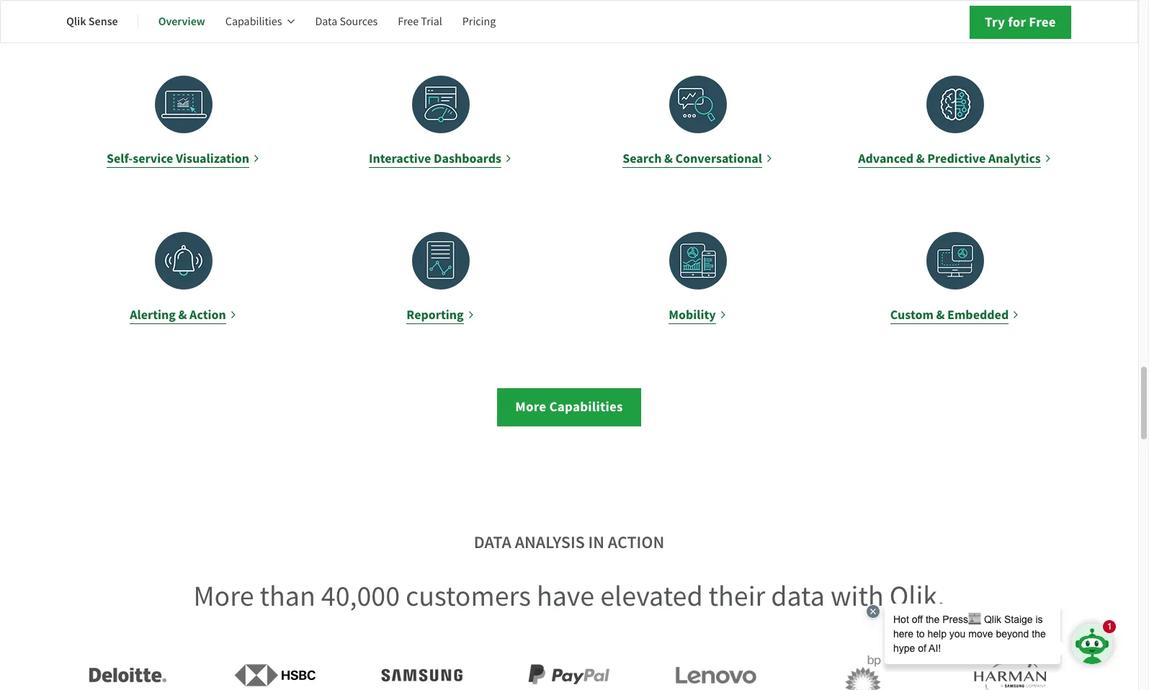 Task type: vqa. For each thing, say whether or not it's contained in the screenshot.
right your
no



Task type: describe. For each thing, give the bounding box(es) containing it.
qlik customer - lenovo image
[[662, 649, 770, 690]]

qlik customer - hsbc image
[[221, 649, 329, 690]]

sense
[[89, 14, 118, 29]]

advanced & predictive analytics link
[[838, 76, 1072, 169]]

40,000
[[321, 578, 400, 615]]

pricing link
[[462, 4, 496, 39]]

free trial link
[[398, 4, 442, 39]]

qlik customer - samsung image
[[368, 649, 476, 690]]

& for custom
[[936, 307, 945, 324]]

data
[[315, 14, 337, 29]]

interactive
[[369, 150, 431, 167]]

mobility link
[[581, 232, 815, 325]]

data
[[771, 578, 825, 615]]

overview
[[158, 14, 205, 29]]

than
[[260, 578, 315, 615]]

1 horizontal spatial capabilities
[[549, 398, 623, 416]]

reporting link
[[324, 232, 558, 325]]

visualization
[[176, 150, 249, 167]]

capabilities inside menu bar
[[225, 14, 282, 29]]

customers
[[406, 578, 531, 615]]

with
[[831, 578, 884, 615]]

for
[[1008, 13, 1026, 31]]

& for search
[[664, 150, 673, 167]]

qlik customer - paypal image
[[515, 649, 623, 690]]

qlik
[[66, 14, 86, 29]]

mobility
[[669, 307, 716, 324]]

search & conversational link
[[581, 76, 815, 169]]

free inside menu bar
[[398, 14, 419, 29]]

predictive
[[928, 150, 986, 167]]

reporting
[[407, 307, 464, 324]]

embedded
[[948, 307, 1009, 324]]

analysis
[[515, 531, 585, 554]]

service
[[133, 150, 173, 167]]

qlik customer - deloitte image
[[74, 649, 182, 690]]

data
[[474, 531, 512, 554]]

try for free
[[985, 13, 1056, 31]]

custom
[[891, 307, 934, 324]]

self-service visualization link
[[66, 76, 301, 169]]



Task type: locate. For each thing, give the bounding box(es) containing it.
elevated
[[600, 578, 703, 615]]

& left action
[[178, 307, 187, 324]]

& right "search"
[[664, 150, 673, 167]]

advanced & predictive analytics
[[858, 150, 1041, 167]]

more for more capabilities
[[515, 398, 547, 416]]

1 vertical spatial capabilities
[[549, 398, 623, 416]]

0 horizontal spatial free
[[398, 14, 419, 29]]

more for more than 40,000 customers have elevated their data with qlik.
[[193, 578, 254, 615]]

advanced
[[858, 150, 914, 167]]

1 vertical spatial more
[[193, 578, 254, 615]]

0 vertical spatial more
[[515, 398, 547, 416]]

overview link
[[158, 4, 205, 39]]

self-
[[107, 150, 133, 167]]

search
[[623, 150, 662, 167]]

alerting
[[130, 307, 176, 324]]

free
[[1029, 13, 1056, 31], [398, 14, 419, 29]]

conversational
[[676, 150, 762, 167]]

self-service visualization
[[107, 150, 249, 167]]

&
[[664, 150, 673, 167], [916, 150, 925, 167], [178, 307, 187, 324], [936, 307, 945, 324]]

custom & embedded link
[[838, 232, 1072, 325]]

interactive dashboards
[[369, 150, 502, 167]]

0 vertical spatial capabilities
[[225, 14, 282, 29]]

menu bar
[[66, 4, 516, 39]]

action
[[190, 307, 226, 324]]

& for alerting
[[178, 307, 187, 324]]

action
[[608, 531, 665, 554]]

alerting & action link
[[66, 232, 301, 325]]

data analysis in action
[[474, 531, 665, 554]]

dashboards
[[434, 150, 502, 167]]

try
[[985, 13, 1005, 31]]

their
[[709, 578, 766, 615]]

capabilities link
[[225, 4, 295, 39]]

custom & embedded
[[891, 307, 1009, 324]]

0 horizontal spatial capabilities
[[225, 14, 282, 29]]

qlik.
[[890, 578, 945, 615]]

trial
[[421, 14, 442, 29]]

0 horizontal spatial more
[[193, 578, 254, 615]]

data sources
[[315, 14, 378, 29]]

capabilities
[[225, 14, 282, 29], [549, 398, 623, 416]]

& right advanced
[[916, 150, 925, 167]]

qlik customer - harman image
[[956, 649, 1064, 690]]

qlik sense
[[66, 14, 118, 29]]

menu bar containing qlik sense
[[66, 4, 516, 39]]

qlik customer - bp image
[[809, 649, 917, 690]]

data sources link
[[315, 4, 378, 39]]

analytics
[[989, 150, 1041, 167]]

& for advanced
[[916, 150, 925, 167]]

alerting & action
[[130, 307, 226, 324]]

1 horizontal spatial free
[[1029, 13, 1056, 31]]

have
[[537, 578, 595, 615]]

more capabilities
[[515, 398, 623, 416]]

search & conversational
[[623, 150, 762, 167]]

more than 40,000 customers have elevated their data with qlik.
[[193, 578, 945, 615]]

qlik sense link
[[66, 4, 118, 39]]

more capabilities link
[[497, 389, 641, 427]]

in
[[588, 531, 605, 554]]

sources
[[340, 14, 378, 29]]

free right for
[[1029, 13, 1056, 31]]

& right 'custom'
[[936, 307, 945, 324]]

free left trial
[[398, 14, 419, 29]]

interactive dashboards link
[[324, 76, 558, 169]]

more
[[515, 398, 547, 416], [193, 578, 254, 615]]

try for free link
[[970, 6, 1072, 39]]

pricing
[[462, 14, 496, 29]]

free trial
[[398, 14, 442, 29]]

1 horizontal spatial more
[[515, 398, 547, 416]]



